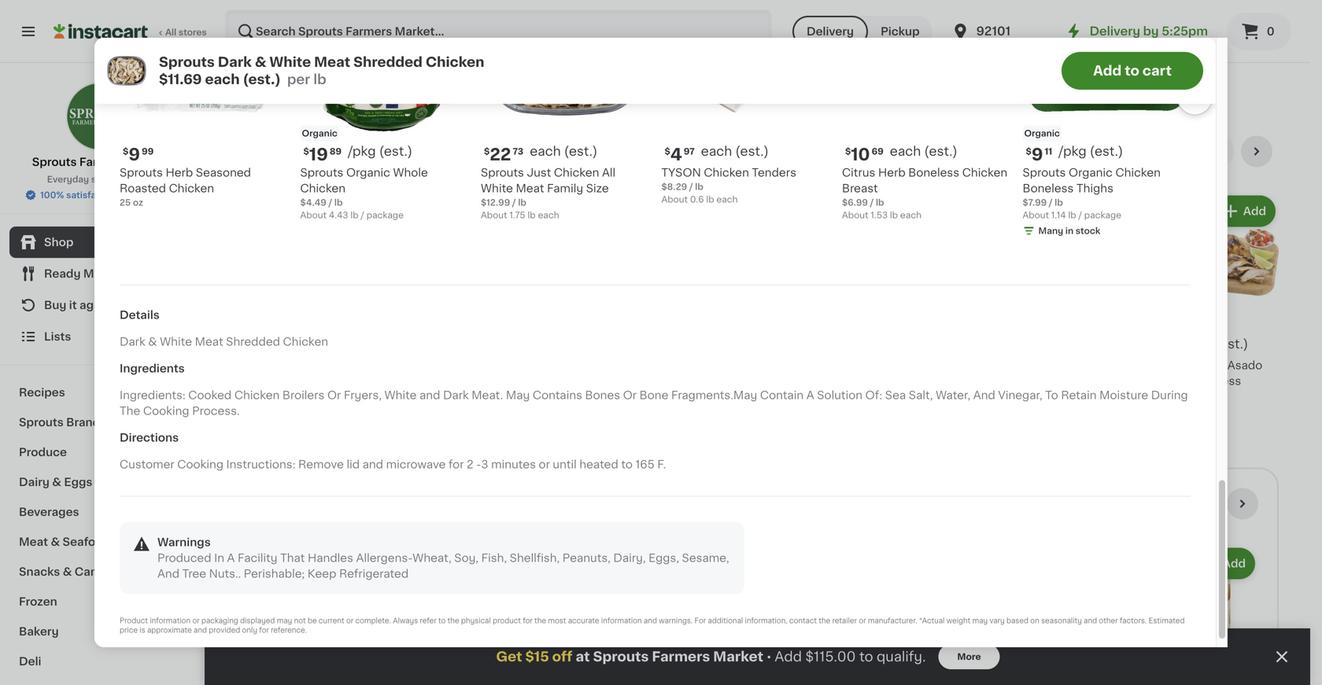 Task type: locate. For each thing, give the bounding box(es) containing it.
lb inside sprouts dark & white meat shredded chicken $11.69 each (est.) per lb
[[314, 73, 326, 86]]

herb down $ 10 69
[[878, 167, 906, 178]]

tyson chicken tenders $8.29 / lb about 0.6 lb each
[[662, 167, 797, 204]]

0 horizontal spatial 12
[[387, 58, 398, 69]]

whole
[[393, 167, 428, 178]]

everyday
[[47, 175, 89, 184]]

4 $ 5 69 from the left
[[842, 6, 873, 22]]

a inside warnings produced in a facility that handles allergens-wheat, soy, fish, shellfish, peanuts, dairy, eggs, sesame, and tree nuts..  perishable; keep refrigerated
[[227, 553, 235, 564]]

herb for breast
[[878, 167, 906, 178]]

2 $ 5 69 from the left
[[390, 6, 420, 22]]

1 /pkg from the left
[[348, 145, 376, 158]]

/ inside citrus herb boneless chicken breast $6.99 / lb about 1.53 lb each
[[870, 198, 874, 207]]

1 $ 5 69 from the left
[[239, 6, 270, 22]]

2 /pkg from the left
[[1059, 145, 1087, 158]]

0 vertical spatial 12
[[887, 42, 899, 53]]

$ 5 69 up chocolate chip cookies
[[239, 6, 270, 22]]

dark & white meat shredded chicken
[[120, 337, 328, 348]]

25 down roasted
[[120, 198, 131, 207]]

$ 9 99 for 25 oz
[[239, 339, 270, 356]]

0 vertical spatial all
[[165, 28, 177, 37]]

69 up oatmeal
[[559, 6, 571, 15]]

5 up vegan
[[848, 6, 859, 22]]

1 horizontal spatial herb
[[878, 167, 906, 178]]

1 vertical spatial $ 9 99
[[239, 339, 270, 356]]

0 vertical spatial and
[[974, 390, 996, 401]]

1 vertical spatial 99
[[142, 147, 154, 156]]

a right in
[[227, 553, 235, 564]]

cookies inside 'salted caramel chocolate chip cookies 12 pack'
[[476, 42, 521, 53]]

0 horizontal spatial herb
[[166, 167, 193, 178]]

1 horizontal spatial cooked
[[270, 143, 338, 160]]

caramel
[[425, 27, 471, 38]]

of:
[[866, 390, 883, 401]]

1 herb from the left
[[166, 167, 193, 178]]

thighs
[[1077, 183, 1114, 194]]

0 vertical spatial a
[[807, 390, 814, 401]]

1 horizontal spatial and
[[974, 390, 996, 401]]

or left until
[[539, 459, 550, 470]]

1 horizontal spatial a
[[807, 390, 814, 401]]

product group
[[689, 0, 827, 117], [236, 193, 374, 402], [387, 193, 525, 414], [538, 193, 676, 405], [839, 193, 978, 405], [990, 193, 1128, 414], [1141, 193, 1279, 449], [257, 545, 399, 686], [412, 545, 555, 686], [608, 545, 751, 686], [1116, 545, 1259, 686]]

handles
[[308, 553, 353, 564]]

delivery inside button
[[807, 26, 854, 37]]

1.75
[[510, 211, 526, 220]]

sprouts inside sprouts organic chicken boneless thighs $7.99 / lb about 1.14 lb / package
[[1023, 167, 1066, 178]]

1 vertical spatial a
[[227, 553, 235, 564]]

chicken up $4.49
[[300, 183, 346, 194]]

12 inside vegan chocolate chip cookies 12 pack
[[887, 42, 899, 53]]

about down $6.99
[[842, 211, 869, 220]]

2 package from the left
[[1085, 211, 1122, 220]]

chip down 'caramel'
[[447, 42, 473, 53]]

dark inside sprouts dark & white meat shredded chicken $11.69 each (est.) per lb
[[218, 55, 252, 69]]

stock inside product group
[[1194, 435, 1219, 444]]

25 inside product group
[[236, 391, 247, 400]]

each
[[205, 73, 240, 86], [530, 145, 561, 158], [701, 145, 732, 158], [890, 145, 921, 158], [717, 195, 738, 204], [538, 211, 559, 220], [900, 211, 922, 220], [1181, 338, 1212, 351]]

1 horizontal spatial farmers
[[652, 651, 710, 664]]

organic inside sprouts organic whole chicken $4.49 / lb about 4.43 lb / package
[[346, 167, 390, 178]]

1 horizontal spatial many in stock button
[[839, 193, 978, 405]]

and left meat.
[[420, 390, 440, 401]]

0 horizontal spatial farmers
[[79, 157, 126, 168]]

sprouts for sprouts dark & white meat shredded chicken $11.69 each (est.) per lb
[[159, 55, 215, 69]]

$7.99
[[1023, 198, 1047, 207]]

(est.) inside $9.11 per package (estimated) element
[[1090, 145, 1124, 158]]

shellfish,
[[510, 553, 560, 564]]

1 vertical spatial farmers
[[652, 651, 710, 664]]

$12.99 / lb button
[[387, 193, 525, 414], [990, 193, 1128, 414]]

nuts..
[[209, 569, 241, 580]]

add
[[1093, 64, 1122, 78], [339, 206, 362, 217], [490, 206, 513, 217], [1093, 206, 1116, 217], [1244, 206, 1267, 217], [364, 558, 387, 569], [519, 558, 542, 569], [716, 558, 739, 569], [1223, 558, 1246, 569], [775, 651, 802, 664]]

1 vertical spatial cookie
[[689, 58, 728, 69]]

92101 button
[[951, 9, 1046, 54]]

1 horizontal spatial chip
[[447, 42, 473, 53]]

/ up 1.75
[[512, 198, 516, 207]]

sprouts inside sprouts just chicken all white meat family size $12.99 / lb about 1.75 lb each
[[481, 167, 524, 178]]

organic
[[302, 129, 338, 138], [1024, 129, 1060, 138], [346, 167, 390, 178], [1069, 167, 1113, 178]]

cookies up sprouts dark & white meat shredded chicken $11.69 each (est.) per lb
[[325, 27, 370, 38]]

brands
[[66, 417, 106, 428]]

about down $7.99
[[1023, 211, 1049, 220]]

view all (30+) button
[[1091, 136, 1191, 167]]

$15
[[525, 651, 549, 664]]

and left 'other'
[[1084, 618, 1097, 625]]

1 horizontal spatial 99
[[258, 340, 270, 349]]

1 horizontal spatial oz
[[249, 391, 260, 400]]

chicken inside sprouts dark & white meat shredded chicken $11.69 each (est.) per lb
[[426, 55, 485, 69]]

chicken up family
[[554, 167, 599, 178]]

0 vertical spatial cooking
[[143, 406, 189, 417]]

12
[[887, 42, 899, 53], [387, 58, 398, 69]]

each inside 'element'
[[530, 145, 561, 158]]

canned
[[960, 496, 1029, 512]]

69 up salted
[[408, 6, 420, 15]]

/ up 0.6
[[689, 183, 693, 191]]

4 5 from the left
[[697, 6, 708, 22]]

9 for 25 oz
[[245, 339, 257, 356]]

1 vertical spatial shredded
[[226, 337, 280, 348]]

about inside sprouts organic chicken boneless thighs $7.99 / lb about 1.14 lb / package
[[1023, 211, 1049, 220]]

wheat,
[[413, 553, 452, 564]]

product
[[120, 618, 148, 625]]

1 vertical spatial and
[[157, 569, 180, 580]]

meat down just
[[516, 183, 544, 194]]

/pkg inside $19.89 per package (estimated) element
[[348, 145, 376, 158]]

1 horizontal spatial 12
[[887, 42, 899, 53]]

1 /pkg (est.) from the left
[[348, 145, 413, 158]]

pack inside vegan chocolate chip cookies 12 pack
[[902, 42, 928, 53]]

brownie
[[1050, 27, 1095, 38]]

/ inside sprouts just chicken all white meat family size $12.99 / lb about 1.75 lb each
[[512, 198, 516, 207]]

0 vertical spatial boneless
[[909, 167, 960, 178]]

each (est.) inside $4.97 each (estimated) element
[[701, 145, 769, 158]]

each (est.) for 10
[[890, 145, 958, 158]]

product group containing 5
[[689, 0, 827, 117]]

0 vertical spatial dark
[[218, 55, 252, 69]]

3 $ 5 69 from the left
[[541, 6, 571, 22]]

baking and cooking
[[608, 496, 784, 512]]

1 horizontal spatial or
[[623, 390, 637, 401]]

0 horizontal spatial and
[[157, 569, 180, 580]]

97
[[684, 147, 695, 156]]

to inside button
[[1125, 64, 1140, 78]]

and inside ingredients: cooked chicken broilers or  fryers, white and dark meat. may contains bones  or bone fragments.may contain a solution of:  sea salt, water, and vinegar, to retain  moisture during the cooking process.
[[420, 390, 440, 401]]

1 horizontal spatial the
[[535, 618, 546, 625]]

herb up roasted
[[166, 167, 193, 178]]

chocolate inside vegan chocolate chip cookies 12 pack
[[877, 27, 934, 38]]

0 vertical spatial shredded
[[354, 55, 423, 69]]

12 inside 'salted caramel chocolate chip cookies 12 pack'
[[387, 58, 398, 69]]

0 horizontal spatial or
[[327, 390, 341, 401]]

cookies inside button
[[1223, 27, 1269, 38]]

chocolate chip cookies
[[236, 27, 370, 38]]

1 the from the left
[[448, 618, 459, 625]]

/ right 1.14
[[1079, 211, 1082, 220]]

contains
[[533, 390, 582, 401]]

0 horizontal spatial chocolate
[[236, 27, 293, 38]]

0 horizontal spatial $12.99
[[387, 391, 416, 400]]

oatmeal
[[538, 27, 585, 38]]

1 horizontal spatial $12.99 / lb
[[990, 391, 1036, 400]]

information up 'approximate'
[[150, 618, 191, 625]]

pack
[[902, 42, 928, 53], [401, 58, 428, 69]]

2 vertical spatial dark
[[443, 390, 469, 401]]

69 up the service type group
[[861, 6, 873, 15]]

0 vertical spatial $ 9 99
[[123, 146, 154, 163]]

0 horizontal spatial 9
[[129, 146, 140, 163]]

0 horizontal spatial 99
[[142, 147, 154, 156]]

get $15 off at sprouts farmers market • add $115.00 to qualify.
[[496, 651, 926, 664]]

$12.99 for second $12.99 / lb button
[[990, 391, 1019, 400]]

cooked inside ingredients: cooked chicken broilers or  fryers, white and dark meat. may contains bones  or bone fragments.may contain a solution of:  sea salt, water, and vinegar, to retain  moisture during the cooking process.
[[188, 390, 232, 401]]

pack down pickup
[[902, 42, 928, 53]]

other
[[1099, 618, 1118, 625]]

based
[[1007, 618, 1029, 625]]

each (est.) for 4
[[701, 145, 769, 158]]

1 vertical spatial 12
[[387, 58, 398, 69]]

shredded
[[354, 55, 423, 69], [226, 337, 280, 348]]

chocolate up per
[[236, 27, 293, 38]]

None search field
[[225, 9, 772, 54]]

1 horizontal spatial 9
[[245, 339, 257, 356]]

& down the beverages
[[51, 537, 60, 548]]

2 vertical spatial 99
[[258, 340, 270, 349]]

chicken inside citrus herb boneless chicken breast $6.99 / lb about 1.53 lb each
[[962, 167, 1008, 178]]

$ 5 69
[[239, 6, 270, 22], [390, 6, 420, 22], [541, 6, 571, 22], [842, 6, 873, 22]]

1 vertical spatial all
[[602, 167, 616, 178]]

1 horizontal spatial delivery
[[1090, 26, 1141, 37]]

0 horizontal spatial oz
[[133, 198, 143, 207]]

$ 5 69 for oatmeal
[[541, 6, 571, 22]]

9 up prices
[[129, 146, 140, 163]]

$5.69 element
[[1141, 4, 1279, 24]]

0 vertical spatial for
[[449, 459, 464, 470]]

vary
[[990, 618, 1005, 625]]

cooked for ingredients:
[[188, 390, 232, 401]]

organic inside sprouts organic chicken boneless thighs $7.99 / lb about 1.14 lb / package
[[1069, 167, 1113, 178]]

0 horizontal spatial 25
[[120, 198, 131, 207]]

2 /pkg (est.) from the left
[[1059, 145, 1124, 158]]

(est.) for 10
[[924, 145, 958, 158]]

1 horizontal spatial all
[[602, 167, 616, 178]]

$ 9 99 inside product group
[[239, 339, 270, 356]]

chip up sprouts dark & white meat shredded chicken $11.69 each (est.) per lb
[[296, 27, 322, 38]]

and down produced
[[157, 569, 180, 580]]

2 $12.99 / lb button from the left
[[990, 193, 1128, 414]]

2
[[467, 459, 474, 470]]

0 horizontal spatial market
[[129, 157, 169, 168]]

kevin's natural foods thai-style coconut chicken button
[[689, 193, 827, 432]]

/pkg (est.) for 9
[[1059, 145, 1124, 158]]

0 vertical spatial 25
[[120, 198, 131, 207]]

1 horizontal spatial dark
[[218, 55, 252, 69]]

goods
[[1033, 496, 1090, 512]]

meat inside sprouts just chicken all white meat family size $12.99 / lb about 1.75 lb each
[[516, 183, 544, 194]]

25 inside sprouts herb seasoned roasted chicken 25 oz
[[120, 198, 131, 207]]

$ 5 69 for salted
[[390, 6, 420, 22]]

& inside the meat & seafood link
[[51, 537, 60, 548]]

$ up "25 oz" in the bottom left of the page
[[239, 340, 245, 349]]

cookies left the walnut
[[476, 42, 521, 53]]

(est.) inside $10.69 each (estimated) element
[[924, 145, 958, 158]]

baking and cooking link
[[608, 495, 784, 513]]

1 horizontal spatial pack
[[902, 42, 928, 53]]

(est.) inside $4.97 each (estimated) element
[[735, 145, 769, 158]]

stock down sprouts organic chicken boneless thighs $7.99 / lb about 1.14 lb / package
[[1076, 227, 1101, 235]]

retailer
[[832, 618, 857, 625]]

1 vertical spatial cooking
[[177, 459, 224, 470]]

white inside sprouts dark & white meat shredded chicken $11.69 each (est.) per lb
[[270, 55, 311, 69]]

$19.89 per package (estimated) element
[[300, 144, 468, 165]]

2 horizontal spatial for
[[523, 618, 533, 625]]

1 horizontal spatial $12.99 / lb button
[[990, 193, 1128, 414]]

2 horizontal spatial 9
[[1032, 146, 1043, 163]]

traditional brownie button
[[990, 0, 1128, 53]]

shredded inside sprouts dark & white meat shredded chicken $11.69 each (est.) per lb
[[354, 55, 423, 69]]

69 for chocolate
[[258, 6, 270, 15]]

for down displayed on the left bottom of page
[[259, 627, 269, 635]]

many down chocolate chip cookies
[[252, 58, 277, 66]]

$12.99 right fryers,
[[387, 391, 416, 400]]

item carousel region
[[98, 0, 1213, 247], [236, 136, 1279, 455]]

warnings produced in a facility that handles allergens-wheat, soy, fish, shellfish, peanuts, dairy, eggs, sesame, and tree nuts..  perishable; keep refrigerated
[[157, 537, 729, 580]]

in down 1.14
[[1066, 227, 1074, 235]]

(est.) inside $19.89 per package (estimated) element
[[379, 145, 413, 158]]

/pkg for 19
[[348, 145, 376, 158]]

$ up citrus
[[845, 147, 851, 156]]

to
[[1125, 64, 1140, 78], [621, 459, 633, 470], [438, 618, 446, 625], [860, 651, 873, 664]]

1 horizontal spatial /pkg (est.)
[[1059, 145, 1124, 158]]

0 horizontal spatial many in stock button
[[538, 193, 676, 405]]

each (est.) inside '$22.73 each (estimated)' 'element'
[[530, 145, 598, 158]]

each inside citrus herb boneless chicken breast $6.99 / lb about 1.53 lb each
[[900, 211, 922, 220]]

allergens-
[[356, 553, 413, 564]]

delivery for delivery by 5:25pm
[[1090, 26, 1141, 37]]

and down packaging
[[194, 627, 207, 635]]

in left the salt,
[[882, 391, 890, 400]]

$ 9 99
[[123, 146, 154, 163], [239, 339, 270, 356]]

treatment tracker modal dialog
[[205, 629, 1311, 686]]

0 horizontal spatial package
[[367, 211, 404, 220]]

may
[[277, 618, 292, 625], [973, 618, 988, 625]]

/ up 1.14
[[1049, 198, 1053, 207]]

sprouts up $11.69
[[159, 55, 215, 69]]

walnut
[[538, 42, 576, 53]]

99 inside '$ 5 99'
[[710, 6, 722, 15]]

0 vertical spatial pack
[[902, 42, 928, 53]]

0 vertical spatial cookie
[[579, 42, 618, 53]]

1 horizontal spatial /pkg
[[1059, 145, 1087, 158]]

lb up 1.75
[[518, 198, 527, 207]]

each right 1.75
[[538, 211, 559, 220]]

2 or from the left
[[623, 390, 637, 401]]

market up prices
[[129, 157, 169, 168]]

9 left 11
[[1032, 146, 1043, 163]]

may
[[506, 390, 530, 401]]

chicken inside sprouts organic chicken boneless thighs $7.99 / lb about 1.14 lb / package
[[1116, 167, 1161, 178]]

$12.99 up 1.75
[[481, 198, 510, 207]]

weight
[[947, 618, 971, 625]]

4.43
[[329, 211, 348, 220]]

(est.) inside sprouts dark & white meat shredded chicken $11.69 each (est.) per lb
[[243, 73, 281, 86]]

2 horizontal spatial the
[[819, 618, 831, 625]]

to left the 165
[[621, 459, 633, 470]]

$12.99
[[481, 198, 510, 207], [387, 391, 416, 400], [990, 391, 1019, 400]]

chicken up process.
[[234, 390, 280, 401]]

$9.11 per package (estimated) element
[[1023, 144, 1191, 165]]

many left sea
[[855, 391, 880, 400]]

0 horizontal spatial for
[[259, 627, 269, 635]]

5 for salted
[[396, 6, 407, 22]]

/pkg
[[348, 145, 376, 158], [1059, 145, 1087, 158]]

each (est.) up pollo
[[1181, 338, 1249, 351]]

0 button
[[1227, 13, 1292, 50]]

may left vary
[[973, 618, 988, 625]]

$ inside the $ 4 97
[[665, 147, 671, 156]]

0 vertical spatial cooked
[[270, 143, 338, 160]]

$ up belgian
[[692, 6, 697, 15]]

$22.73 each (estimated) element
[[481, 144, 649, 165]]

$ inside '$ 5 99'
[[692, 6, 697, 15]]

$ inside $ 19 89
[[303, 147, 309, 156]]

/pkg inside $9.11 per package (estimated) element
[[1059, 145, 1087, 158]]

2 herb from the left
[[878, 167, 906, 178]]

cookies down vegan
[[839, 42, 885, 53]]

0 horizontal spatial all
[[165, 28, 177, 37]]

sea
[[885, 390, 906, 401]]

sprouts inside sprouts herb seasoned roasted chicken 25 oz
[[120, 167, 163, 178]]

process.
[[192, 406, 240, 417]]

reference.
[[271, 627, 307, 635]]

many down 1.14
[[1039, 227, 1064, 235]]

$ 9 99 for sprouts herb seasoned roasted chicken
[[123, 146, 154, 163]]

seasonality
[[1041, 618, 1082, 625]]

1 may from the left
[[277, 618, 292, 625]]

1 horizontal spatial market
[[713, 651, 764, 664]]

price
[[120, 627, 138, 635]]

0 horizontal spatial cooked
[[188, 390, 232, 401]]

1 vertical spatial cooked
[[188, 390, 232, 401]]

& inside "dairy & eggs" link
[[52, 477, 61, 488]]

1 vertical spatial 25
[[236, 391, 247, 400]]

0 horizontal spatial a
[[227, 553, 235, 564]]

additional
[[708, 618, 743, 625]]

9 inside product group
[[245, 339, 257, 356]]

and right baking
[[673, 496, 706, 512]]

25 up process.
[[236, 391, 247, 400]]

all up size
[[602, 167, 616, 178]]

chicken inside tyson chicken tenders $8.29 / lb about 0.6 lb each
[[704, 167, 749, 178]]

vegan
[[839, 27, 874, 38]]

$11.69
[[159, 73, 202, 86]]

to left qualify.
[[860, 651, 873, 664]]

each up pollo
[[1181, 338, 1212, 351]]

cookie inside oatmeal cranberry walnut cookie
[[579, 42, 618, 53]]

1 horizontal spatial cookie
[[689, 58, 728, 69]]

1 horizontal spatial boneless
[[1023, 183, 1074, 194]]

& inside snacks & candy link
[[63, 567, 72, 578]]

1 vertical spatial market
[[713, 651, 764, 664]]

chicken down 'caramel'
[[426, 55, 485, 69]]

many in stock up per
[[252, 58, 314, 66]]

made
[[1141, 376, 1172, 387]]

1 horizontal spatial $12.99
[[481, 198, 510, 207]]

cookie down wrapped in the top right of the page
[[689, 58, 728, 69]]

0 horizontal spatial /pkg (est.)
[[348, 145, 413, 158]]

each (est.) up tyson chicken tenders $8.29 / lb about 0.6 lb each
[[701, 145, 769, 158]]

0 horizontal spatial boneless
[[909, 167, 960, 178]]

about down $4.49
[[300, 211, 327, 220]]

(est.) for 22
[[564, 145, 598, 158]]

(est.) up tenders
[[735, 145, 769, 158]]

0 horizontal spatial $ 9 99
[[123, 146, 154, 163]]

farmers inside treatment tracker modal dialog
[[652, 651, 710, 664]]

breast
[[842, 183, 878, 194]]

boneless up $7.99
[[1023, 183, 1074, 194]]

$12.99 / lb right fryers,
[[387, 391, 433, 400]]

instacart logo image
[[54, 22, 148, 41]]

0 horizontal spatial the
[[448, 618, 459, 625]]

information right "accurate"
[[601, 618, 642, 625]]

lb right per
[[314, 73, 326, 86]]

3 5 from the left
[[547, 6, 558, 22]]

1 horizontal spatial information
[[601, 618, 642, 625]]

add inside button
[[1093, 64, 1122, 78]]

delivery inside "link"
[[1090, 26, 1141, 37]]

sprouts inside sprouts dark & white meat shredded chicken $11.69 each (est.) per lb
[[159, 55, 215, 69]]

cooking right customer
[[177, 459, 224, 470]]

$12.99 left to
[[990, 391, 1019, 400]]

or left fryers,
[[327, 390, 341, 401]]

2 horizontal spatial dark
[[443, 390, 469, 401]]

dark down chocolate chip cookies
[[218, 55, 252, 69]]

many
[[252, 58, 277, 66], [1039, 227, 1064, 235], [553, 391, 578, 400], [855, 391, 880, 400], [1157, 435, 1182, 444]]

0 horizontal spatial cookie
[[579, 42, 618, 53]]

add to cart
[[1093, 64, 1172, 78]]

each inside product group
[[1181, 338, 1212, 351]]

69 inside $ 10 69
[[872, 147, 884, 156]]

warnings.
[[659, 618, 693, 625]]

sprouts brands
[[19, 417, 106, 428]]

for left 2
[[449, 459, 464, 470]]

oz down roasted
[[133, 198, 143, 207]]

(est.) up asado
[[1215, 338, 1249, 351]]

/pkg (est.) up whole at left top
[[348, 145, 413, 158]]

1 horizontal spatial shredded
[[354, 55, 423, 69]]

/ right fryers,
[[418, 391, 422, 400]]

on
[[1031, 618, 1040, 625]]

/pkg (est.) inside $9.11 per package (estimated) element
[[1059, 145, 1124, 158]]

1 vertical spatial pack
[[401, 58, 428, 69]]

each (est.) inside $10.69 each (estimated) element
[[890, 145, 958, 158]]

1 horizontal spatial package
[[1085, 211, 1122, 220]]

0 horizontal spatial dark
[[120, 337, 145, 348]]

all
[[1128, 146, 1140, 157]]

cooking down ingredients:
[[143, 406, 189, 417]]

/pkg (est.) up thighs
[[1059, 145, 1124, 158]]

get
[[496, 651, 522, 664]]

69
[[258, 6, 270, 15], [408, 6, 420, 15], [559, 6, 571, 15], [861, 6, 873, 15], [872, 147, 884, 156]]

10
[[851, 146, 870, 163]]

5 5 from the left
[[848, 6, 859, 22]]

5 up oatmeal
[[547, 6, 558, 22]]

sprouts just chicken all white meat family size $12.99 / lb about 1.75 lb each
[[481, 167, 616, 220]]

per
[[287, 73, 310, 86]]

0 horizontal spatial information
[[150, 618, 191, 625]]

2 5 from the left
[[396, 6, 407, 22]]

boneless inside sprouts organic chicken boneless thighs $7.99 / lb about 1.14 lb / package
[[1023, 183, 1074, 194]]

sprouts farmers market logo image
[[66, 82, 135, 151]]

lists link
[[9, 321, 191, 353]]

/pkg (est.)
[[348, 145, 413, 158], [1059, 145, 1124, 158]]

•
[[767, 651, 772, 663]]

1 or from the left
[[327, 390, 341, 401]]

fragments.may
[[671, 390, 757, 401]]

1 package from the left
[[367, 211, 404, 220]]

1 vertical spatial dark
[[120, 337, 145, 348]]

/pkg (est.) inside $19.89 per package (estimated) element
[[348, 145, 413, 158]]

$ 5 69 up salted
[[390, 6, 420, 22]]

oatmeal cranberry walnut cookie
[[538, 27, 644, 53]]

0 horizontal spatial delivery
[[807, 26, 854, 37]]

99 up prices
[[142, 147, 154, 156]]

sprouts down the $ 22 73
[[481, 167, 524, 178]]

package inside sprouts organic whole chicken $4.49 / lb about 4.43 lb / package
[[367, 211, 404, 220]]

product group containing 9
[[236, 193, 374, 402]]

produce link
[[9, 438, 191, 468]]

(est.) up whole at left top
[[379, 145, 413, 158]]

herb inside citrus herb boneless chicken breast $6.99 / lb about 1.53 lb each
[[878, 167, 906, 178]]

size
[[586, 183, 609, 194]]

(est.) inside '$22.73 each (estimated)' 'element'
[[564, 145, 598, 158]]

sprouts for sprouts farmers market
[[32, 157, 77, 168]]

natural
[[730, 360, 770, 371]]

0 horizontal spatial may
[[277, 618, 292, 625]]

0 vertical spatial 99
[[710, 6, 722, 15]]

roasted
[[120, 183, 166, 194]]

/
[[689, 183, 693, 191], [329, 198, 332, 207], [512, 198, 516, 207], [870, 198, 874, 207], [1049, 198, 1053, 207], [361, 211, 364, 220], [1079, 211, 1082, 220], [418, 391, 422, 400], [1022, 391, 1025, 400]]

condiments link
[[257, 495, 364, 513]]

& left candy
[[63, 567, 72, 578]]

thigh
[[1189, 391, 1220, 402]]

may up reference.
[[277, 618, 292, 625]]

0 horizontal spatial /pkg
[[348, 145, 376, 158]]

eggs,
[[649, 553, 679, 564]]

1 5 from the left
[[245, 6, 256, 22]]

0 horizontal spatial pack
[[401, 58, 428, 69]]

$ inside the $ 22 73
[[484, 147, 490, 156]]

organic up 11
[[1024, 129, 1060, 138]]

1 horizontal spatial may
[[973, 618, 988, 625]]



Task type: describe. For each thing, give the bounding box(es) containing it.
lb left to
[[1027, 391, 1036, 400]]

add to cart button
[[1062, 52, 1204, 90]]

$10.69 each (estimated) element
[[842, 144, 1010, 165]]

dark inside ingredients: cooked chicken broilers or  fryers, white and dark meat. may contains bones  or bone fragments.may contain a solution of:  sea salt, water, and vinegar, to retain  moisture during the cooking process.
[[443, 390, 469, 401]]

(est.) for 9
[[1090, 145, 1124, 158]]

/pkg (est.) for 19
[[348, 145, 413, 158]]

sprouts organic whole chicken $4.49 / lb about 4.43 lb / package
[[300, 167, 428, 220]]

3 the from the left
[[819, 618, 831, 625]]

each right 97
[[701, 145, 732, 158]]

1 many in stock button from the left
[[538, 193, 676, 405]]

$ up vegan
[[842, 6, 848, 15]]

2 information from the left
[[601, 618, 642, 625]]

and inside warnings produced in a facility that handles allergens-wheat, soy, fish, shellfish, peanuts, dairy, eggs, sesame, and tree nuts..  perishable; keep refrigerated
[[157, 569, 180, 580]]

or left packaging
[[192, 618, 200, 625]]

add inside treatment tracker modal dialog
[[775, 651, 802, 664]]

only
[[242, 627, 257, 635]]

about inside sprouts just chicken all white meat family size $12.99 / lb about 1.75 lb each
[[481, 211, 507, 220]]

service type group
[[793, 16, 932, 47]]

all stores link
[[54, 9, 208, 54]]

factors.
[[1120, 618, 1147, 625]]

$ 9 11
[[1026, 146, 1053, 163]]

/ up 4.43 in the left of the page
[[329, 198, 332, 207]]

to inside treatment tracker modal dialog
[[860, 651, 873, 664]]

2 many in stock button from the left
[[839, 193, 978, 405]]

about inside tyson chicken tenders $8.29 / lb about 0.6 lb each
[[662, 195, 688, 204]]

oz inside sprouts herb seasoned roasted chicken 25 oz
[[133, 198, 143, 207]]

more button
[[939, 645, 1000, 670]]

kevin's
[[689, 360, 727, 371]]

in down thigh
[[1184, 435, 1192, 444]]

tarts
[[730, 58, 758, 69]]

instructions:
[[226, 459, 296, 470]]

5 for vegan
[[848, 6, 859, 22]]

cookie inside belgian boys individually wrapped raspberry cookie tarts
[[689, 58, 728, 69]]

$ up sprouts farmers market
[[123, 147, 129, 156]]

$ up oatmeal
[[541, 6, 547, 15]]

3
[[481, 459, 488, 470]]

belgian
[[689, 27, 730, 38]]

meat & seafood link
[[9, 527, 191, 557]]

2 vertical spatial cooking
[[710, 496, 784, 512]]

$ 5 69 for vegan
[[842, 6, 873, 22]]

canned goods
[[960, 496, 1090, 512]]

about inside citrus herb boneless chicken breast $6.99 / lb about 1.53 lb each
[[842, 211, 869, 220]]

authentic
[[1141, 360, 1195, 371]]

lb right 1.75
[[528, 211, 536, 220]]

chicken inside sprouts just chicken all white meat family size $12.99 / lb about 1.75 lb each
[[554, 167, 599, 178]]

deli
[[19, 656, 41, 668]]

$ inside $ 9 11
[[1026, 147, 1032, 156]]

many in stock down 1.14
[[1039, 227, 1101, 235]]

all inside sprouts just chicken all white meat family size $12.99 / lb about 1.75 lb each
[[602, 167, 616, 178]]

2 $12.99 / lb from the left
[[990, 391, 1036, 400]]

belgian boys individually wrapped raspberry cookie tarts
[[689, 27, 826, 69]]

(est.) for 4
[[735, 145, 769, 158]]

to
[[1046, 390, 1059, 401]]

pickup button
[[868, 16, 932, 47]]

5 for oatmeal
[[547, 6, 558, 22]]

sprouts brands link
[[9, 408, 191, 438]]

$ up salted
[[390, 6, 396, 15]]

many in stock right may at the left
[[553, 391, 616, 400]]

0 horizontal spatial chip
[[296, 27, 322, 38]]

white inside sprouts just chicken all white meat family size $12.99 / lb about 1.75 lb each
[[481, 183, 513, 194]]

in down chocolate chip cookies
[[279, 58, 287, 66]]

physical
[[461, 618, 491, 625]]

sprouts herb seasoned roasted chicken 25 oz
[[120, 167, 251, 207]]

beverages
[[19, 507, 79, 518]]

2 vertical spatial for
[[259, 627, 269, 635]]

recipes
[[19, 387, 65, 398]]

19
[[309, 146, 328, 163]]

eggs
[[64, 477, 92, 488]]

product
[[493, 618, 521, 625]]

off
[[552, 651, 573, 664]]

meat up process.
[[195, 337, 223, 348]]

or right retailer
[[859, 618, 866, 625]]

asado
[[1228, 360, 1263, 371]]

delivery for delivery
[[807, 26, 854, 37]]

99 for 25 oz
[[258, 340, 270, 349]]

many in stock left 'water,'
[[855, 391, 917, 400]]

provided
[[209, 627, 240, 635]]

bakery
[[19, 627, 59, 638]]

chicken up broilers
[[283, 337, 328, 348]]

style
[[717, 376, 745, 387]]

ingredients
[[120, 363, 185, 374]]

is
[[140, 627, 145, 635]]

lb left meat.
[[424, 391, 433, 400]]

sprouts for sprouts organic chicken boneless thighs $7.99 / lb about 1.14 lb / package
[[1023, 167, 1066, 178]]

solution
[[817, 390, 863, 401]]

many down the skinless
[[1157, 435, 1182, 444]]

$5.99 element
[[990, 4, 1128, 24]]

each inside sprouts dark & white meat shredded chicken $11.69 each (est.) per lb
[[205, 73, 240, 86]]

package inside sprouts organic chicken boneless thighs $7.99 / lb about 1.14 lb / package
[[1085, 211, 1122, 220]]

sprouts farmers market link
[[32, 82, 169, 170]]

traditional brownie
[[990, 27, 1095, 38]]

meat inside sprouts dark & white meat shredded chicken $11.69 each (est.) per lb
[[314, 55, 350, 69]]

0.6
[[690, 195, 704, 204]]

99 for belgian boys individually wrapped raspberry cookie tarts
[[710, 6, 722, 15]]

$ 4 97
[[665, 146, 695, 163]]

authentic pollo asado made w/boneless skinless thigh
[[1141, 360, 1263, 402]]

(30+)
[[1143, 146, 1174, 157]]

herb for chicken
[[166, 167, 193, 178]]

sprouts for sprouts just chicken all white meat family size $12.99 / lb about 1.75 lb each
[[481, 167, 524, 178]]

4
[[671, 146, 682, 163]]

about inside sprouts organic whole chicken $4.49 / lb about 4.43 lb / package
[[300, 211, 327, 220]]

1 $12.99 / lb button from the left
[[387, 193, 525, 414]]

individually
[[764, 27, 826, 38]]

lb up 4.43 in the left of the page
[[334, 198, 343, 207]]

a inside ingredients: cooked chicken broilers or  fryers, white and dark meat. may contains bones  or bone fragments.may contain a solution of:  sea salt, water, and vinegar, to retain  moisture during the cooking process.
[[807, 390, 814, 401]]

tyson
[[662, 167, 701, 178]]

many in stock down thigh
[[1157, 435, 1219, 444]]

5 for chocolate
[[245, 6, 256, 22]]

chicken inside ingredients: cooked chicken broilers or  fryers, white and dark meat. may contains bones  or bone fragments.may contain a solution of:  sea salt, water, and vinegar, to retain  moisture during the cooking process.
[[234, 390, 280, 401]]

sprouts for sprouts brands
[[19, 417, 64, 428]]

sprouts for sprouts herb seasoned roasted chicken 25 oz
[[120, 167, 163, 178]]

sprouts organic chicken boneless thighs $7.99 / lb about 1.14 lb / package
[[1023, 167, 1161, 220]]

lb right 4.43 in the left of the page
[[351, 211, 359, 220]]

boneless inside citrus herb boneless chicken breast $6.99 / lb about 1.53 lb each
[[909, 167, 960, 178]]

& for eggs
[[52, 477, 61, 488]]

chocolate inside 'salted caramel chocolate chip cookies 12 pack'
[[387, 42, 444, 53]]

foods
[[773, 360, 807, 371]]

to inside product information or packaging displayed may not be current or complete. always refer to the physical product for the most accurate information and warnings. for additional information, contact the retailer or manufacturer. *actual weight may vary based on seasonality and other factors. estimated price is approximate and provided only for reference.
[[438, 618, 446, 625]]

69 for salted
[[408, 6, 420, 15]]

lb right 1.53
[[890, 211, 898, 220]]

1 $12.99 / lb from the left
[[387, 391, 433, 400]]

1 vertical spatial for
[[523, 618, 533, 625]]

frozen
[[19, 597, 57, 608]]

1 horizontal spatial for
[[449, 459, 464, 470]]

each inside sprouts just chicken all white meat family size $12.99 / lb about 1.75 lb each
[[538, 211, 559, 220]]

(est.) for 19
[[379, 145, 413, 158]]

chip inside 'salted caramel chocolate chip cookies 12 pack'
[[447, 42, 473, 53]]

chip inside vegan chocolate chip cookies 12 pack
[[937, 27, 963, 38]]

0 vertical spatial market
[[129, 157, 169, 168]]

moisture
[[1100, 390, 1149, 401]]

lb right 1.14
[[1069, 211, 1077, 220]]

/ right 4.43 in the left of the page
[[361, 211, 364, 220]]

fryers,
[[344, 390, 382, 401]]

dairy,
[[614, 553, 646, 564]]

delivery by 5:25pm link
[[1065, 22, 1208, 41]]

white inside ingredients: cooked chicken broilers or  fryers, white and dark meat. may contains bones  or bone fragments.may contain a solution of:  sea salt, water, and vinegar, to retain  moisture during the cooking process.
[[385, 390, 417, 401]]

99 for sprouts herb seasoned roasted chicken
[[142, 147, 154, 156]]

1.14
[[1052, 211, 1066, 220]]

white up the ingredients
[[160, 337, 192, 348]]

cooking inside ingredients: cooked chicken broilers or  fryers, white and dark meat. may contains bones  or bone fragments.may contain a solution of:  sea salt, water, and vinegar, to retain  moisture during the cooking process.
[[143, 406, 189, 417]]

lb up 1.53
[[876, 198, 884, 207]]

snacks & candy link
[[9, 557, 191, 587]]

/ inside tyson chicken tenders $8.29 / lb about 0.6 lb each
[[689, 183, 693, 191]]

product group containing each (est.)
[[1141, 193, 1279, 449]]

dairy & eggs link
[[9, 468, 191, 497]]

2 the from the left
[[535, 618, 546, 625]]

each right $ 10 69
[[890, 145, 921, 158]]

9 for sprouts herb seasoned roasted chicken
[[129, 146, 140, 163]]

0 vertical spatial farmers
[[79, 157, 126, 168]]

lb up 1.14
[[1055, 198, 1063, 207]]

sprouts inside treatment tracker modal dialog
[[593, 651, 649, 664]]

lb right 0.6
[[706, 195, 714, 204]]

pack inside 'salted caramel chocolate chip cookies 12 pack'
[[401, 58, 428, 69]]

5 for belgian
[[697, 6, 708, 22]]

/pkg for 9
[[1059, 145, 1087, 158]]

qualify.
[[877, 651, 926, 664]]

meat up 'snacks'
[[19, 537, 48, 548]]

peanuts,
[[563, 553, 611, 564]]

$4.49
[[300, 198, 327, 207]]

& inside sprouts dark & white meat shredded chicken $11.69 each (est.) per lb
[[255, 55, 266, 69]]

each inside tyson chicken tenders $8.29 / lb about 0.6 lb each
[[717, 195, 738, 204]]

pickup
[[881, 26, 920, 37]]

it
[[69, 300, 77, 311]]

manufacturer.
[[868, 618, 918, 625]]

25 oz
[[236, 391, 260, 400]]

remove
[[298, 459, 344, 470]]

$ up chocolate chip cookies
[[239, 6, 245, 15]]

stock up per
[[289, 58, 314, 66]]

& for seafood
[[51, 537, 60, 548]]

$12.99 for 1st $12.99 / lb button
[[387, 391, 416, 400]]

baking
[[608, 496, 669, 512]]

packaging
[[201, 618, 238, 625]]

salted caramel chocolate chip cookies 12 pack
[[387, 27, 521, 69]]

contain
[[760, 390, 804, 401]]

pre cooked meats
[[236, 143, 396, 160]]

/ left to
[[1022, 391, 1025, 400]]

sprouts dark & white meat shredded chicken $11.69 each (est.) per lb
[[159, 55, 485, 86]]

0 horizontal spatial shredded
[[226, 337, 280, 348]]

lb up 0.6
[[695, 183, 704, 191]]

$ 22 73
[[484, 146, 524, 163]]

or right 'current'
[[346, 618, 354, 625]]

salted
[[387, 27, 422, 38]]

1 information from the left
[[150, 618, 191, 625]]

heated
[[580, 459, 619, 470]]

water,
[[936, 390, 971, 401]]

and left the warnings.
[[644, 618, 657, 625]]

in right may at the left
[[581, 391, 589, 400]]

each (est.) for 22
[[530, 145, 598, 158]]

73
[[513, 147, 524, 156]]

vinegar,
[[998, 390, 1043, 401]]

2 may from the left
[[973, 618, 988, 625]]

and inside ingredients: cooked chicken broilers or  fryers, white and dark meat. may contains bones  or bone fragments.may contain a solution of:  sea salt, water, and vinegar, to retain  moisture during the cooking process.
[[974, 390, 996, 401]]

69 for vegan
[[861, 6, 873, 15]]

100%
[[40, 191, 64, 200]]

cookies inside vegan chocolate chip cookies 12 pack
[[839, 42, 885, 53]]

chicken inside kevin's natural foods thai-style coconut chicken
[[689, 391, 734, 402]]

$12.99 inside sprouts just chicken all white meat family size $12.99 / lb about 1.75 lb each
[[481, 198, 510, 207]]

warnings
[[157, 537, 211, 548]]

many left bones
[[553, 391, 578, 400]]

snacks & candy
[[19, 567, 112, 578]]

stock right contains
[[591, 391, 616, 400]]

0
[[1267, 26, 1275, 37]]

meat.
[[472, 390, 503, 401]]

chicken inside sprouts organic whole chicken $4.49 / lb about 4.43 lb / package
[[300, 183, 346, 194]]

chicken inside sprouts herb seasoned roasted chicken 25 oz
[[169, 183, 214, 194]]

100% satisfaction guarantee button
[[24, 186, 176, 202]]

stock right of:
[[892, 391, 917, 400]]

$4.97 each (estimated) element
[[662, 144, 830, 165]]

item carousel region containing pre cooked meats
[[236, 136, 1279, 455]]

sponsored badge image
[[689, 104, 736, 113]]

$ inside $ 10 69
[[845, 147, 851, 156]]

& for candy
[[63, 567, 72, 578]]

shop
[[44, 237, 74, 248]]

organic up the pre cooked meats
[[302, 129, 338, 138]]

*actual
[[919, 618, 945, 625]]

cooked for pre
[[270, 143, 338, 160]]

item carousel region containing 9
[[98, 0, 1213, 247]]

69 for oatmeal
[[559, 6, 571, 15]]

canned goods link
[[960, 495, 1090, 513]]

& for white
[[148, 337, 157, 348]]

$ 5 69 for chocolate
[[239, 6, 270, 22]]

1.53
[[871, 211, 888, 220]]

market inside treatment tracker modal dialog
[[713, 651, 764, 664]]

sprouts for sprouts organic whole chicken $4.49 / lb about 4.43 lb / package
[[300, 167, 344, 178]]

and right "lid"
[[363, 459, 383, 470]]

displayed
[[240, 618, 275, 625]]



Task type: vqa. For each thing, say whether or not it's contained in the screenshot.
new within On Your Delivery Receipt Means The Final Item Charge, After Any Order Changes, Was Higher Than The Original Charge—For Example, If The Store Is Out Of A Particular Brand And You Approve A Replacement With A Higher Price. You May Also See This Charge On Your Receipt If The Final Weight Of An Item Increases The Final Item Charge. The Amount Of The Adjustment Charge Is The Difference Between Your Original Charge And The New Order Total.
no



